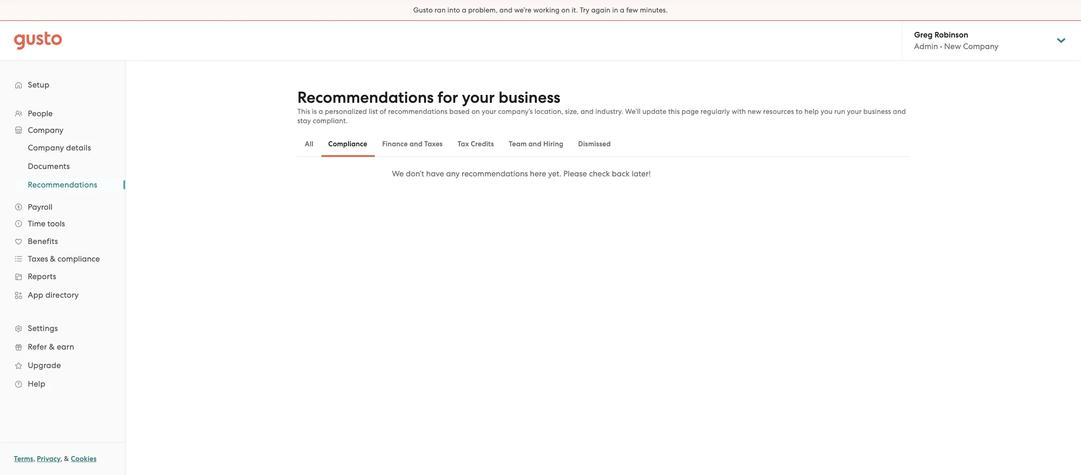 Task type: describe. For each thing, give the bounding box(es) containing it.
tax
[[458, 140, 469, 148]]

tax credits
[[458, 140, 494, 148]]

to
[[796, 108, 803, 116]]

greg robinson admin • new company
[[915, 30, 999, 51]]

0 vertical spatial business
[[499, 88, 561, 107]]

gusto ran into a problem, and we're working on it. try again in a few minutes.
[[414, 6, 668, 14]]

into
[[448, 6, 460, 14]]

company details link
[[17, 140, 116, 156]]

directory
[[45, 291, 79, 300]]

problem,
[[468, 6, 498, 14]]

people
[[28, 109, 53, 118]]

dismissed button
[[571, 133, 619, 155]]

we don't have any recommendations here yet. please check back later!
[[392, 169, 651, 179]]

tools
[[47, 219, 65, 229]]

refer
[[28, 343, 47, 352]]

team and hiring button
[[502, 133, 571, 155]]

location,
[[535, 108, 563, 116]]

cookies button
[[71, 454, 97, 465]]

is
[[312, 108, 317, 116]]

team
[[509, 140, 527, 148]]

your up "based"
[[462, 88, 495, 107]]

it.
[[572, 6, 578, 14]]

a inside recommendations for your business this is a personalized list of recommendations based on your company's location, size, and industry. we'll update this page regularly with new resources to help you run your business and stay compliant.
[[319, 108, 323, 116]]

list containing people
[[0, 105, 125, 394]]

1 vertical spatial business
[[864, 108, 892, 116]]

payroll button
[[9, 199, 116, 216]]

payroll
[[28, 203, 53, 212]]

time tools button
[[9, 216, 116, 232]]

gusto
[[414, 6, 433, 14]]

industry.
[[596, 108, 624, 116]]

later!
[[632, 169, 651, 179]]

recommendations link
[[17, 177, 116, 193]]

greg
[[915, 30, 933, 40]]

again
[[592, 6, 611, 14]]

credits
[[471, 140, 494, 148]]

this
[[298, 108, 310, 116]]

update
[[643, 108, 667, 116]]

resources
[[764, 108, 794, 116]]

hiring
[[544, 140, 564, 148]]

minutes.
[[640, 6, 668, 14]]

admin
[[915, 42, 939, 51]]

new
[[748, 108, 762, 116]]

gusto navigation element
[[0, 61, 125, 409]]

based
[[450, 108, 470, 116]]

don't
[[406, 169, 424, 179]]

taxes inside dropdown button
[[28, 255, 48, 264]]

regularly
[[701, 108, 730, 116]]

people button
[[9, 105, 116, 122]]

help
[[28, 380, 45, 389]]

page
[[682, 108, 699, 116]]

of
[[380, 108, 387, 116]]

list containing company details
[[0, 139, 125, 194]]

in
[[613, 6, 619, 14]]

0 vertical spatial on
[[562, 6, 570, 14]]

taxes & compliance
[[28, 255, 100, 264]]

•
[[940, 42, 943, 51]]

taxes & compliance button
[[9, 251, 116, 268]]

ran
[[435, 6, 446, 14]]

we'll
[[625, 108, 641, 116]]

back
[[612, 169, 630, 179]]

app
[[28, 291, 43, 300]]

setup link
[[9, 77, 116, 93]]

home image
[[14, 31, 62, 50]]

compliance button
[[321, 133, 375, 155]]

we're
[[515, 6, 532, 14]]

2 , from the left
[[60, 455, 62, 464]]

company inside greg robinson admin • new company
[[964, 42, 999, 51]]

1 , from the left
[[33, 455, 35, 464]]

1 horizontal spatial a
[[462, 6, 467, 14]]

recommendations for recommendations
[[28, 180, 97, 190]]

recommendations for recommendations for your business this is a personalized list of recommendations based on your company's location, size, and industry. we'll update this page regularly with new resources to help you run your business and stay compliant.
[[298, 88, 434, 107]]

recommendations inside recommendations for your business this is a personalized list of recommendations based on your company's location, size, and industry. we'll update this page regularly with new resources to help you run your business and stay compliant.
[[388, 108, 448, 116]]

recommendations for your business this is a personalized list of recommendations based on your company's location, size, and industry. we'll update this page regularly with new resources to help you run your business and stay compliant.
[[298, 88, 906, 125]]

refer & earn link
[[9, 339, 116, 356]]

settings link
[[9, 320, 116, 337]]

list
[[369, 108, 378, 116]]

on inside recommendations for your business this is a personalized list of recommendations based on your company's location, size, and industry. we'll update this page regularly with new resources to help you run your business and stay compliant.
[[472, 108, 480, 116]]

reports
[[28, 272, 56, 282]]

run
[[835, 108, 846, 116]]



Task type: vqa. For each thing, say whether or not it's contained in the screenshot.
'Recommendations' 'link'
yes



Task type: locate. For each thing, give the bounding box(es) containing it.
recommendations down "credits"
[[462, 169, 528, 179]]

try
[[580, 6, 590, 14]]

upgrade link
[[9, 358, 116, 374]]

2 list from the top
[[0, 139, 125, 194]]

0 horizontal spatial on
[[472, 108, 480, 116]]

taxes up reports
[[28, 255, 48, 264]]

finance and taxes button
[[375, 133, 450, 155]]

2 vertical spatial company
[[28, 143, 64, 153]]

1 horizontal spatial recommendations
[[462, 169, 528, 179]]

0 vertical spatial taxes
[[425, 140, 443, 148]]

upgrade
[[28, 361, 61, 371]]

reports link
[[9, 269, 116, 285]]

&
[[50, 255, 56, 264], [49, 343, 55, 352], [64, 455, 69, 464]]

0 vertical spatial recommendations
[[388, 108, 448, 116]]

1 vertical spatial on
[[472, 108, 480, 116]]

robinson
[[935, 30, 969, 40]]

1 list from the top
[[0, 105, 125, 394]]

1 vertical spatial recommendations
[[28, 180, 97, 190]]

1 vertical spatial company
[[28, 126, 63, 135]]

terms , privacy , & cookies
[[14, 455, 97, 464]]

yet.
[[548, 169, 562, 179]]

company button
[[9, 122, 116, 139]]

help link
[[9, 376, 116, 393]]

list
[[0, 105, 125, 394], [0, 139, 125, 194]]

recommendations up finance and taxes button
[[388, 108, 448, 116]]

setup
[[28, 80, 50, 90]]

0 horizontal spatial ,
[[33, 455, 35, 464]]

1 horizontal spatial recommendations
[[298, 88, 434, 107]]

recommendations down "documents" link on the left of the page
[[28, 180, 97, 190]]

cookies
[[71, 455, 97, 464]]

company for company
[[28, 126, 63, 135]]

& for earn
[[49, 343, 55, 352]]

2 vertical spatial &
[[64, 455, 69, 464]]

have
[[426, 169, 444, 179]]

all button
[[298, 133, 321, 155]]

2 horizontal spatial a
[[620, 6, 625, 14]]

all
[[305, 140, 314, 148]]

earn
[[57, 343, 74, 352]]

working
[[534, 6, 560, 14]]

taxes inside button
[[425, 140, 443, 148]]

new
[[945, 42, 962, 51]]

1 vertical spatial taxes
[[28, 255, 48, 264]]

, left the cookies
[[60, 455, 62, 464]]

& left earn
[[49, 343, 55, 352]]

a
[[462, 6, 467, 14], [620, 6, 625, 14], [319, 108, 323, 116]]

business right run
[[864, 108, 892, 116]]

a right into
[[462, 6, 467, 14]]

time tools
[[28, 219, 65, 229]]

privacy link
[[37, 455, 60, 464]]

here
[[530, 169, 546, 179]]

help
[[805, 108, 819, 116]]

1 vertical spatial &
[[49, 343, 55, 352]]

company details
[[28, 143, 91, 153]]

recommendations
[[388, 108, 448, 116], [462, 169, 528, 179]]

on left it.
[[562, 6, 570, 14]]

details
[[66, 143, 91, 153]]

app directory
[[28, 291, 79, 300]]

& left the cookies
[[64, 455, 69, 464]]

and
[[500, 6, 513, 14], [581, 108, 594, 116], [893, 108, 906, 116], [410, 140, 423, 148], [529, 140, 542, 148]]

1 horizontal spatial on
[[562, 6, 570, 14]]

on right "based"
[[472, 108, 480, 116]]

& for compliance
[[50, 255, 56, 264]]

we
[[392, 169, 404, 179]]

on
[[562, 6, 570, 14], [472, 108, 480, 116]]

0 vertical spatial company
[[964, 42, 999, 51]]

a right the in
[[620, 6, 625, 14]]

, left privacy
[[33, 455, 35, 464]]

compliant.
[[313, 117, 348, 125]]

please
[[564, 169, 587, 179]]

refer & earn
[[28, 343, 74, 352]]

privacy
[[37, 455, 60, 464]]

company's
[[498, 108, 533, 116]]

& down benefits link
[[50, 255, 56, 264]]

0 vertical spatial recommendations
[[298, 88, 434, 107]]

& inside refer & earn link
[[49, 343, 55, 352]]

benefits link
[[9, 233, 116, 250]]

business up company's
[[499, 88, 561, 107]]

taxes
[[425, 140, 443, 148], [28, 255, 48, 264]]

few
[[627, 6, 638, 14]]

1 horizontal spatial business
[[864, 108, 892, 116]]

benefits
[[28, 237, 58, 246]]

finance and taxes
[[382, 140, 443, 148]]

time
[[28, 219, 45, 229]]

dismissed
[[579, 140, 611, 148]]

company up documents
[[28, 143, 64, 153]]

company for company details
[[28, 143, 64, 153]]

recommendations up list
[[298, 88, 434, 107]]

recommendations inside recommendations link
[[28, 180, 97, 190]]

terms
[[14, 455, 33, 464]]

documents
[[28, 162, 70, 171]]

compliance
[[328, 140, 368, 148]]

recommendations inside recommendations for your business this is a personalized list of recommendations based on your company's location, size, and industry. we'll update this page regularly with new resources to help you run your business and stay compliant.
[[298, 88, 434, 107]]

& inside taxes & compliance dropdown button
[[50, 255, 56, 264]]

settings
[[28, 324, 58, 333]]

0 horizontal spatial a
[[319, 108, 323, 116]]

company inside dropdown button
[[28, 126, 63, 135]]

finance
[[382, 140, 408, 148]]

any
[[446, 169, 460, 179]]

tax credits button
[[450, 133, 502, 155]]

,
[[33, 455, 35, 464], [60, 455, 62, 464]]

company down people
[[28, 126, 63, 135]]

1 vertical spatial recommendations
[[462, 169, 528, 179]]

0 horizontal spatial recommendations
[[28, 180, 97, 190]]

a right "is" on the top left of page
[[319, 108, 323, 116]]

documents link
[[17, 158, 116, 175]]

0 horizontal spatial recommendations
[[388, 108, 448, 116]]

taxes up have
[[425, 140, 443, 148]]

0 horizontal spatial business
[[499, 88, 561, 107]]

app directory link
[[9, 287, 116, 304]]

you
[[821, 108, 833, 116]]

for
[[438, 88, 458, 107]]

your left company's
[[482, 108, 497, 116]]

your right run
[[848, 108, 862, 116]]

personalized
[[325, 108, 367, 116]]

0 vertical spatial &
[[50, 255, 56, 264]]

size,
[[565, 108, 579, 116]]

your
[[462, 88, 495, 107], [482, 108, 497, 116], [848, 108, 862, 116]]

1 horizontal spatial taxes
[[425, 140, 443, 148]]

recommendations
[[298, 88, 434, 107], [28, 180, 97, 190]]

0 horizontal spatial taxes
[[28, 255, 48, 264]]

with
[[732, 108, 746, 116]]

1 horizontal spatial ,
[[60, 455, 62, 464]]

recommendation categories for your business tab list
[[298, 131, 910, 157]]

check
[[589, 169, 610, 179]]

terms link
[[14, 455, 33, 464]]

this
[[669, 108, 680, 116]]

company right new
[[964, 42, 999, 51]]



